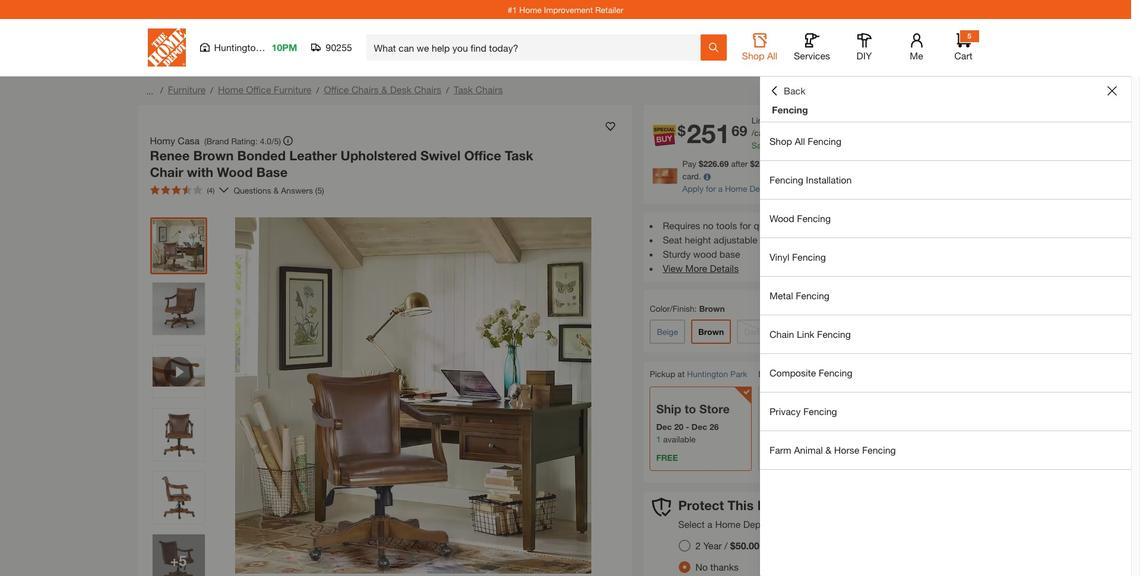Task type: locate. For each thing, give the bounding box(es) containing it.
a down 226.69
[[718, 184, 723, 194]]

2 vertical spatial brown
[[698, 327, 724, 337]]

fencing right vinyl
[[792, 251, 826, 263]]

brown inside renee brown bonded leather upholstered swivel office task chair with wood base
[[193, 148, 234, 163]]

1 vertical spatial huntington
[[687, 369, 728, 379]]

1 chairs from the left
[[352, 84, 379, 95]]

1 horizontal spatial all
[[795, 135, 805, 147]]

dec left "22"
[[794, 422, 810, 432]]

details
[[710, 263, 739, 274]]

0 vertical spatial a
[[951, 159, 955, 169]]

0 vertical spatial to
[[797, 369, 805, 379]]

2 horizontal spatial dec
[[794, 422, 810, 432]]

home inside ... / furniture / home office furniture / office chairs & desk chairs / task chairs
[[218, 84, 244, 95]]

furniture right ...
[[168, 84, 206, 95]]

view more details link
[[663, 263, 739, 274]]

1 horizontal spatial free
[[765, 452, 787, 463]]

task
[[454, 84, 473, 95], [505, 148, 533, 163]]

for up adjustable
[[740, 220, 751, 231]]

20 inside ship to store dec 20 - dec 26 1 available
[[674, 422, 684, 432]]

all inside button
[[767, 50, 778, 61]]

huntington left 10pm at top left
[[214, 42, 261, 53]]

... / furniture / home office furniture / office chairs & desk chairs / task chairs
[[144, 84, 503, 96]]

item
[[757, 498, 785, 513]]

1 vertical spatial depot
[[743, 519, 769, 530]]

card
[[816, 184, 834, 194]]

to inside ship to store dec 20 - dec 26 1 available
[[685, 402, 696, 416]]

questions
[[234, 185, 271, 195]]

20 left - at the bottom right of the page
[[674, 422, 684, 432]]

2 horizontal spatial a
[[951, 159, 955, 169]]

& left horse
[[826, 444, 832, 456]]

2 free from the left
[[765, 452, 787, 463]]

vinyl
[[770, 251, 790, 263]]

1 vertical spatial park
[[731, 369, 748, 379]]

0 vertical spatial 90255
[[326, 42, 352, 53]]

home right #1
[[519, 4, 542, 15]]

90255 inside button
[[326, 42, 352, 53]]

0 vertical spatial depot
[[750, 184, 772, 194]]

off
[[766, 159, 783, 169]]

1 horizontal spatial furniture
[[274, 84, 312, 95]]

1 vertical spatial &
[[274, 185, 279, 195]]

dec right - at the bottom right of the page
[[692, 422, 707, 432]]

2 horizontal spatial office
[[464, 148, 501, 163]]

1 horizontal spatial for
[[740, 220, 751, 231]]

brown down the "color/finish : brown"
[[698, 327, 724, 337]]

$ right after
[[750, 159, 755, 169]]

home down after
[[725, 184, 748, 194]]

1 horizontal spatial dec
[[692, 422, 707, 432]]

back
[[784, 85, 806, 96]]

huntington right at
[[687, 369, 728, 379]]

beige
[[657, 327, 678, 337]]

task chairs link
[[454, 84, 503, 95]]

...
[[146, 86, 153, 96]]

& left the desk on the left top
[[381, 84, 387, 95]]

1 horizontal spatial 25
[[793, 140, 803, 150]]

fencing right link
[[817, 328, 851, 340]]

1 horizontal spatial wood
[[770, 213, 795, 224]]

/ right year
[[725, 540, 728, 551]]

free for to
[[656, 452, 678, 463]]

color/finish : brown
[[650, 303, 725, 314]]

to
[[797, 369, 805, 379], [685, 402, 696, 416]]

/ right furniture link
[[210, 85, 213, 95]]

3 chairs from the left
[[476, 84, 503, 95]]

height
[[685, 234, 711, 245]]

(brand
[[204, 136, 229, 146]]

a
[[951, 159, 955, 169], [718, 184, 723, 194], [708, 519, 713, 530]]

1 vertical spatial a
[[718, 184, 723, 194]]

menu
[[760, 122, 1131, 470]]

park up "home office furniture" link
[[264, 42, 283, 53]]

brown homy casa task chairs renee 1f.4 image
[[152, 535, 205, 576]]

menu containing shop all fencing
[[760, 122, 1131, 470]]

0 horizontal spatial wood
[[217, 164, 253, 180]]

free down friday,
[[765, 452, 787, 463]]

shop inside button
[[742, 50, 765, 61]]

0 horizontal spatial free
[[656, 452, 678, 463]]

chain link fencing
[[770, 328, 851, 340]]

&
[[381, 84, 387, 95], [274, 185, 279, 195], [826, 444, 832, 456]]

1 horizontal spatial park
[[731, 369, 748, 379]]

0 horizontal spatial dec
[[656, 422, 672, 432]]

1 vertical spatial shop
[[770, 135, 792, 147]]

improvement
[[544, 4, 593, 15]]

3 dec from the left
[[794, 422, 810, 432]]

brown down (brand
[[193, 148, 234, 163]]

411
[[785, 128, 799, 138]]

0 vertical spatial 25
[[793, 140, 803, 150]]

0 horizontal spatial 25
[[755, 159, 764, 169]]

2 chairs from the left
[[414, 84, 441, 95]]

furniture down 10pm at top left
[[274, 84, 312, 95]]

protection
[[772, 519, 816, 530]]

1 vertical spatial 25
[[755, 159, 764, 169]]

dec
[[656, 422, 672, 432], [692, 422, 707, 432], [794, 422, 810, 432]]

2 vertical spatial a
[[708, 519, 713, 530]]

(4) link
[[145, 181, 229, 200]]

1 horizontal spatial shop
[[770, 135, 792, 147]]

0 horizontal spatial chairs
[[352, 84, 379, 95]]

0 horizontal spatial 90255
[[326, 42, 352, 53]]

chairs
[[352, 84, 379, 95], [414, 84, 441, 95], [476, 84, 503, 95]]

drawer close image
[[1108, 86, 1117, 96]]

depot down item
[[743, 519, 769, 530]]

home inside protect this item select a home depot protection plan by allstate for:
[[715, 519, 741, 530]]

2 horizontal spatial &
[[826, 444, 832, 456]]

brown right :
[[699, 303, 725, 314]]

1 horizontal spatial task
[[505, 148, 533, 163]]

free down '1' in the right of the page
[[656, 452, 678, 463]]

0 horizontal spatial huntington
[[214, 42, 261, 53]]

wood left easy
[[770, 213, 795, 224]]

shop for shop all fencing
[[770, 135, 792, 147]]

to left 90255 link
[[797, 369, 805, 379]]

for inside requires no tools for quick and easy assembly seat height adjustable sturdy wood base view more details
[[740, 220, 751, 231]]

26
[[710, 422, 719, 432]]

composite fencing link
[[760, 354, 1131, 392]]

bonded
[[237, 148, 286, 163]]

0 horizontal spatial task
[[454, 84, 473, 95]]

wood up questions
[[217, 164, 253, 180]]

20 left per
[[772, 115, 781, 125]]

wood inside renee brown bonded leather upholstered swivel office task chair with wood base
[[217, 164, 253, 180]]

0 vertical spatial huntington
[[214, 42, 261, 53]]

0 vertical spatial shop
[[742, 50, 765, 61]]

no thanks
[[696, 561, 739, 573]]

fencing right composite
[[819, 367, 853, 378]]

1 free from the left
[[656, 452, 678, 463]]

apply for a home depot consumer card
[[683, 184, 834, 194]]

1 vertical spatial task
[[505, 148, 533, 163]]

90255 up ... / furniture / home office furniture / office chairs & desk chairs / task chairs
[[326, 42, 352, 53]]

pay
[[683, 159, 697, 169]]

all for shop all
[[767, 50, 778, 61]]

90255 up privacy fencing
[[807, 369, 830, 379]]

office down huntington park
[[246, 84, 271, 95]]

25 left off
[[755, 159, 764, 169]]

25 left (
[[793, 140, 803, 150]]

homy
[[150, 135, 175, 146]]

0 horizontal spatial park
[[264, 42, 283, 53]]

furniture
[[168, 84, 206, 95], [274, 84, 312, 95]]

0 horizontal spatial shop
[[742, 50, 765, 61]]

order
[[798, 115, 818, 125]]

a inside your total qualifying purchase upon opening a new card.
[[951, 159, 955, 169]]

/ inside option group
[[725, 540, 728, 551]]

& down the base
[[274, 185, 279, 195]]

consumer
[[775, 184, 813, 194]]

0 vertical spatial for
[[706, 184, 716, 194]]

1 vertical spatial to
[[685, 402, 696, 416]]

1 horizontal spatial huntington
[[687, 369, 728, 379]]

1 horizontal spatial &
[[381, 84, 387, 95]]

0 vertical spatial brown
[[193, 148, 234, 163]]

seat
[[663, 234, 682, 245]]

pay $ 226.69 after $ 25 off
[[683, 159, 783, 169]]

1 vertical spatial 20
[[674, 422, 684, 432]]

assembly
[[821, 220, 861, 231]]

$50.00
[[730, 540, 759, 551]]

1 vertical spatial 90255
[[807, 369, 830, 379]]

$ left 251
[[678, 123, 686, 139]]

shop all fencing
[[770, 135, 842, 147]]

all for shop all fencing
[[795, 135, 805, 147]]

farm
[[770, 444, 792, 456]]

home right furniture link
[[218, 84, 244, 95]]

a right select
[[708, 519, 713, 530]]

1 dec from the left
[[656, 422, 672, 432]]

0 vertical spatial &
[[381, 84, 387, 95]]

park left delivering at the bottom of page
[[731, 369, 748, 379]]

0 horizontal spatial 20
[[674, 422, 684, 432]]

1 vertical spatial .
[[791, 140, 793, 150]]

protect
[[678, 498, 724, 513]]

20
[[772, 115, 781, 125], [674, 422, 684, 432]]

protect this item select a home depot protection plan by allstate for:
[[678, 498, 901, 530]]

privacy fencing link
[[760, 393, 1131, 431]]

0 vertical spatial all
[[767, 50, 778, 61]]

:
[[695, 303, 697, 314]]

0 vertical spatial .
[[799, 128, 801, 138]]

0 horizontal spatial .
[[791, 140, 793, 150]]

homy casa link
[[150, 134, 204, 148]]

questions & answers (5)
[[234, 185, 324, 195]]

for down info 'image'
[[706, 184, 716, 194]]

allstate
[[853, 519, 884, 530]]

/ down 90255 button
[[316, 85, 319, 95]]

1 horizontal spatial 20
[[772, 115, 781, 125]]

%)
[[816, 140, 827, 150]]

$ up 160
[[780, 128, 785, 138]]

1 horizontal spatial to
[[797, 369, 805, 379]]

0 horizontal spatial furniture
[[168, 84, 206, 95]]

0 vertical spatial task
[[454, 84, 473, 95]]

dec up '1' in the right of the page
[[656, 422, 672, 432]]

0 vertical spatial park
[[264, 42, 283, 53]]

1 horizontal spatial 90255
[[807, 369, 830, 379]]

2 vertical spatial &
[[826, 444, 832, 456]]

all up back button
[[767, 50, 778, 61]]

year
[[704, 540, 722, 551]]

cart
[[955, 50, 973, 61]]

option group
[[674, 535, 769, 576]]

depot down off
[[750, 184, 772, 194]]

office down 90255 button
[[324, 84, 349, 95]]

90255
[[326, 42, 352, 53], [807, 369, 830, 379]]

brown homy casa task chairs renee 4f.3 image
[[152, 472, 205, 524]]

22
[[812, 422, 821, 432]]

delivering to 90255
[[759, 369, 830, 379]]

25
[[793, 140, 803, 150], [755, 159, 764, 169]]

pickup at huntington park
[[650, 369, 748, 379]]

0 horizontal spatial a
[[708, 519, 713, 530]]

with
[[187, 164, 213, 180]]

a left the new at the top right of the page
[[951, 159, 955, 169]]

free
[[656, 452, 678, 463], [765, 452, 787, 463]]

card.
[[683, 171, 701, 181]]

0 vertical spatial 20
[[772, 115, 781, 125]]

rating:
[[231, 136, 258, 146]]

2 horizontal spatial chairs
[[476, 84, 503, 95]]

226.69
[[703, 159, 729, 169]]

the home depot logo image
[[148, 29, 186, 67]]

90255 link
[[807, 368, 830, 381]]

39
[[807, 140, 816, 150]]

shop
[[742, 50, 765, 61], [770, 135, 792, 147]]

1 vertical spatial all
[[795, 135, 805, 147]]

fencing down 'your'
[[770, 174, 804, 185]]

0 horizontal spatial all
[[767, 50, 778, 61]]

to inside delivering to 90255
[[797, 369, 805, 379]]

fencing installation link
[[760, 161, 1131, 199]]

all left 39
[[795, 135, 805, 147]]

office right swivel
[[464, 148, 501, 163]]

dec inside 'delivery friday, dec 22'
[[794, 422, 810, 432]]

fencing right metal
[[796, 290, 830, 301]]

depot
[[750, 184, 772, 194], [743, 519, 769, 530]]

0 vertical spatial wood
[[217, 164, 253, 180]]

color/finish
[[650, 303, 695, 314]]

brown homy casa task chairs renee 64.0 image
[[152, 220, 205, 272]]

1 horizontal spatial chairs
[[414, 84, 441, 95]]

to up - at the bottom right of the page
[[685, 402, 696, 416]]

store
[[699, 402, 730, 416]]

1 vertical spatial for
[[740, 220, 751, 231]]

home
[[519, 4, 542, 15], [218, 84, 244, 95], [725, 184, 748, 194], [715, 519, 741, 530]]

home up 2 year / $50.00
[[715, 519, 741, 530]]

for
[[706, 184, 716, 194], [740, 220, 751, 231]]

0 horizontal spatial to
[[685, 402, 696, 416]]



Task type: describe. For each thing, give the bounding box(es) containing it.
0 horizontal spatial for
[[706, 184, 716, 194]]

services
[[794, 50, 830, 61]]

shop for shop all
[[742, 50, 765, 61]]

casa
[[178, 135, 200, 146]]

$ right pay
[[699, 159, 703, 169]]

per
[[784, 115, 796, 125]]

chair
[[150, 164, 183, 180]]

apply now image
[[653, 168, 683, 184]]

fencing down back button
[[772, 104, 808, 115]]

shop all
[[742, 50, 778, 61]]

base
[[256, 164, 288, 180]]

1 furniture from the left
[[168, 84, 206, 95]]

more
[[686, 263, 707, 274]]

5
[[968, 31, 972, 40]]

ship
[[656, 402, 681, 416]]

limit 20 per order /carton $ 411 . 94 save $ 160 . 25 ( 39 %)
[[752, 115, 827, 150]]

task inside ... / furniture / home office furniture / office chairs & desk chairs / task chairs
[[454, 84, 473, 95]]

to for 90255
[[797, 369, 805, 379]]

a inside protect this item select a home depot protection plan by allstate for:
[[708, 519, 713, 530]]

metal
[[770, 290, 793, 301]]

3.5 stars image
[[150, 185, 202, 195]]

chain link fencing link
[[760, 315, 1131, 353]]

diy button
[[845, 33, 883, 62]]

& inside ... / furniture / home office furniture / office chairs & desk chairs / task chairs
[[381, 84, 387, 95]]

for:
[[887, 519, 901, 530]]

home office furniture link
[[218, 84, 312, 95]]

#1 home improvement retailer
[[508, 4, 624, 15]]

farm animal & horse fencing
[[770, 444, 896, 456]]

$ 251 69
[[678, 118, 748, 149]]

wood fencing
[[770, 213, 831, 224]]

no
[[703, 220, 714, 231]]

plan
[[818, 519, 837, 530]]

$ inside the $ 251 69
[[678, 123, 686, 139]]

adjustable
[[714, 234, 758, 245]]

1 horizontal spatial office
[[324, 84, 349, 95]]

(5)
[[315, 185, 324, 195]]

cart 5
[[955, 31, 973, 61]]

What can we help you find today? search field
[[374, 35, 700, 60]]

brown homy casa task chairs renee e1.1 image
[[152, 283, 205, 335]]

desk
[[390, 84, 412, 95]]

/ right ...
[[160, 85, 163, 95]]

requires no tools for quick and easy assembly seat height adjustable sturdy wood base view more details
[[663, 220, 861, 274]]

free for friday,
[[765, 452, 787, 463]]

delivering
[[759, 369, 795, 379]]

friday,
[[765, 422, 792, 432]]

privacy fencing
[[770, 406, 837, 417]]

25 inside limit 20 per order /carton $ 411 . 94 save $ 160 . 25 ( 39 %)
[[793, 140, 803, 150]]

shop all fencing link
[[760, 122, 1131, 160]]

20 inside limit 20 per order /carton $ 411 . 94 save $ 160 . 25 ( 39 %)
[[772, 115, 781, 125]]

$ right the "save"
[[772, 140, 777, 150]]

(
[[805, 140, 807, 150]]

thanks
[[711, 561, 739, 573]]

delivery
[[765, 402, 811, 416]]

at
[[678, 369, 685, 379]]

base
[[720, 248, 740, 260]]

upon
[[897, 159, 916, 169]]

6316524675112 image
[[152, 346, 205, 398]]

wood fencing link
[[760, 200, 1131, 238]]

option group containing 2 year /
[[674, 535, 769, 576]]

easy
[[798, 220, 818, 231]]

huntington park button
[[687, 369, 748, 379]]

1 horizontal spatial .
[[799, 128, 801, 138]]

90255 button
[[312, 42, 352, 53]]

/carton
[[752, 128, 778, 138]]

1 horizontal spatial a
[[718, 184, 723, 194]]

(brand rating: 4.0 /5)
[[204, 136, 281, 146]]

services button
[[793, 33, 831, 62]]

after
[[731, 159, 748, 169]]

purchase
[[860, 159, 895, 169]]

69
[[732, 123, 748, 139]]

farm animal & horse fencing link
[[760, 431, 1131, 469]]

90255 inside delivering to 90255
[[807, 369, 830, 379]]

0 horizontal spatial office
[[246, 84, 271, 95]]

by
[[840, 519, 850, 530]]

apply for a home depot consumer card link
[[683, 184, 834, 194]]

homy casa
[[150, 135, 200, 146]]

brown inside button
[[698, 327, 724, 337]]

2 dec from the left
[[692, 422, 707, 432]]

... button
[[144, 83, 156, 99]]

pickup
[[650, 369, 675, 379]]

chain
[[770, 328, 794, 340]]

new
[[957, 159, 973, 169]]

1 vertical spatial brown
[[699, 303, 725, 314]]

1 vertical spatial wood
[[770, 213, 795, 224]]

#1
[[508, 4, 517, 15]]

2 furniture from the left
[[274, 84, 312, 95]]

renee brown bonded leather upholstered swivel office task chair with wood base
[[150, 148, 533, 180]]

qualifying
[[822, 159, 858, 169]]

94
[[801, 128, 811, 138]]

fencing up "22"
[[804, 406, 837, 417]]

your total qualifying purchase upon opening a new card.
[[683, 159, 973, 181]]

link
[[797, 328, 815, 340]]

office chairs & desk chairs link
[[324, 84, 441, 95]]

fencing right (
[[808, 135, 842, 147]]

fencing installation
[[770, 174, 852, 185]]

feedback link image
[[1124, 201, 1140, 265]]

vinyl fencing link
[[760, 238, 1131, 276]]

(4)
[[207, 186, 215, 195]]

2 year / $50.00
[[696, 540, 759, 551]]

fencing right horse
[[862, 444, 896, 456]]

huntington park
[[214, 42, 283, 53]]

quick
[[754, 220, 777, 231]]

to for store
[[685, 402, 696, 416]]

this
[[728, 498, 754, 513]]

/ left task chairs link
[[446, 85, 449, 95]]

depot inside protect this item select a home depot protection plan by allstate for:
[[743, 519, 769, 530]]

task inside renee brown bonded leather upholstered swivel office task chair with wood base
[[505, 148, 533, 163]]

brown homy casa task chairs renee c3.2 image
[[152, 409, 205, 461]]

251
[[687, 118, 730, 149]]

total
[[804, 159, 820, 169]]

4.0
[[260, 136, 272, 146]]

160
[[777, 140, 791, 150]]

requires
[[663, 220, 700, 231]]

info image
[[704, 174, 711, 181]]

leather
[[289, 148, 337, 163]]

shop all button
[[741, 33, 779, 62]]

office inside renee brown bonded leather upholstered swivel office task chair with wood base
[[464, 148, 501, 163]]

view
[[663, 263, 683, 274]]

0 horizontal spatial &
[[274, 185, 279, 195]]

and
[[780, 220, 796, 231]]

fencing right the and at right top
[[797, 213, 831, 224]]



Task type: vqa. For each thing, say whether or not it's contained in the screenshot.
Live Chat image
no



